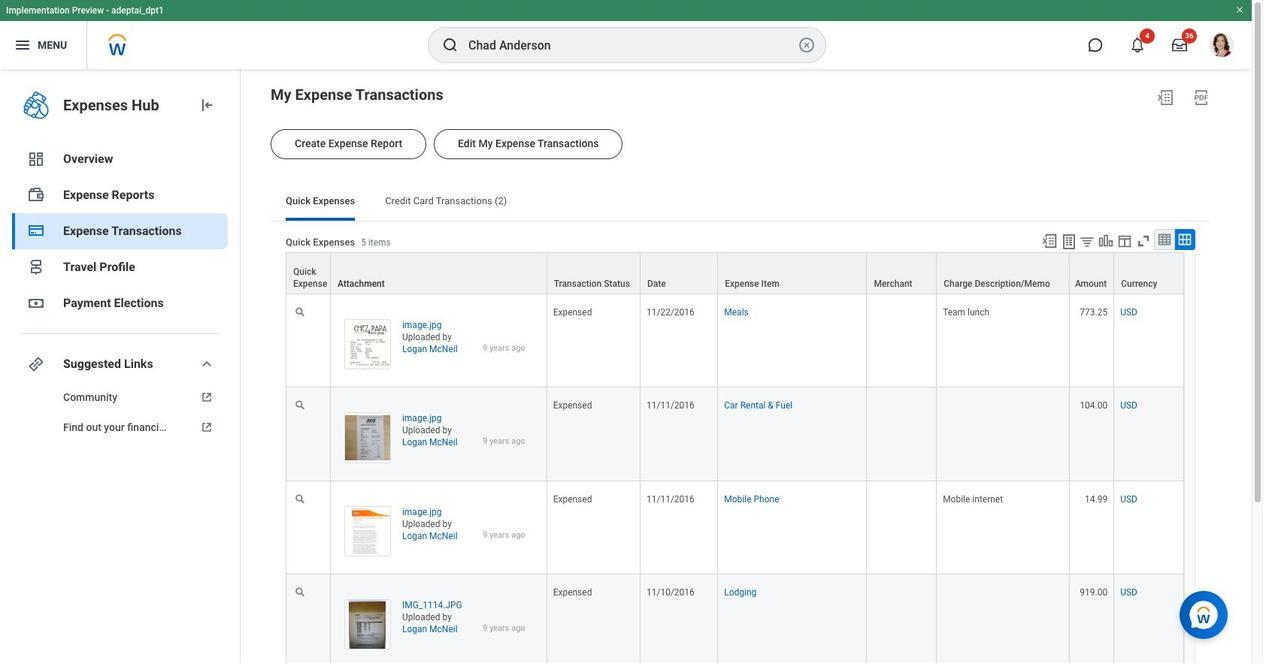 Task type: vqa. For each thing, say whether or not it's contained in the screenshot.
'Click to view/edit grid preferences' icon
yes



Task type: locate. For each thing, give the bounding box(es) containing it.
click to view/edit grid preferences image
[[1116, 233, 1133, 250]]

link image
[[27, 356, 45, 374]]

task pay image
[[27, 186, 45, 204]]

table image
[[1157, 232, 1172, 247]]

tab list
[[271, 185, 1210, 221]]

column header
[[547, 253, 641, 296]]

cell
[[867, 295, 937, 388], [867, 388, 937, 482], [937, 388, 1070, 482], [867, 482, 937, 575], [867, 575, 937, 664], [937, 575, 1070, 664]]

4 row from the top
[[286, 482, 1184, 575]]

4 view image preview image from the top
[[344, 600, 391, 650]]

1 expensed element from the top
[[553, 305, 592, 318]]

ext link image
[[198, 390, 216, 405]]

transformation import image
[[198, 96, 216, 114]]

toolbar
[[1035, 229, 1195, 253]]

banner
[[0, 0, 1252, 69]]

expand table image
[[1177, 232, 1192, 247]]

dashboard image
[[27, 150, 45, 168]]

3 expensed element from the top
[[553, 491, 592, 505]]

export to excel image
[[1156, 89, 1174, 107]]

3 row from the top
[[286, 388, 1184, 482]]

dollar image
[[27, 295, 45, 313]]

expensed element
[[553, 305, 592, 318], [553, 398, 592, 411], [553, 491, 592, 505], [553, 585, 592, 598]]

view image preview image
[[344, 320, 391, 370], [344, 413, 391, 464], [344, 506, 391, 557], [344, 600, 391, 650]]

ext link image
[[198, 420, 216, 435]]

expenses hub element
[[63, 95, 186, 116]]

Search Workday  search field
[[468, 29, 795, 62]]

row
[[286, 253, 1184, 296], [286, 295, 1184, 388], [286, 388, 1184, 482], [286, 482, 1184, 575], [286, 575, 1184, 664]]

x circle image
[[798, 36, 816, 54]]

4 expensed element from the top
[[553, 585, 592, 598]]

2 expensed element from the top
[[553, 398, 592, 411]]

export to worksheets image
[[1060, 233, 1078, 251]]

inbox large image
[[1172, 38, 1187, 53]]



Task type: describe. For each thing, give the bounding box(es) containing it.
expensed element for 3rd view image preview from the top of the page
[[553, 491, 592, 505]]

5 row from the top
[[286, 575, 1184, 664]]

export to excel image
[[1041, 233, 1058, 250]]

2 row from the top
[[286, 295, 1184, 388]]

profile logan mcneil image
[[1210, 33, 1234, 60]]

1 row from the top
[[286, 253, 1184, 296]]

view printable version (pdf) image
[[1192, 89, 1210, 107]]

2 view image preview image from the top
[[344, 413, 391, 464]]

select to filter grid data image
[[1079, 234, 1095, 250]]

expensed element for fourth view image preview from the bottom of the page
[[553, 305, 592, 318]]

3 view image preview image from the top
[[344, 506, 391, 557]]

timeline milestone image
[[27, 259, 45, 277]]

close environment banner image
[[1235, 5, 1244, 14]]

fullscreen image
[[1135, 233, 1152, 250]]

1 view image preview image from the top
[[344, 320, 391, 370]]

justify image
[[14, 36, 32, 54]]

credit card image
[[27, 222, 45, 240]]

notifications large image
[[1130, 38, 1145, 53]]

chevron down small image
[[198, 356, 216, 374]]

navigation pane region
[[0, 69, 241, 664]]

expensed element for 1st view image preview from the bottom of the page
[[553, 585, 592, 598]]

search image
[[441, 36, 459, 54]]

expensed element for 2nd view image preview
[[553, 398, 592, 411]]



